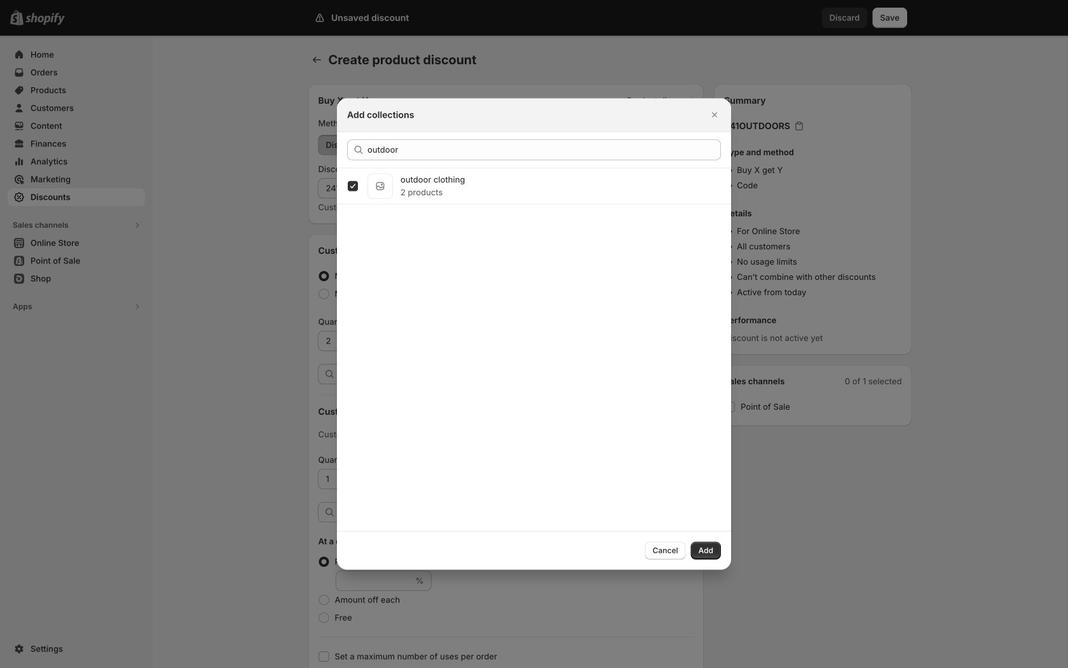 Task type: vqa. For each thing, say whether or not it's contained in the screenshot.
'My Store' image
no



Task type: locate. For each thing, give the bounding box(es) containing it.
shopify image
[[25, 13, 65, 25]]

dialog
[[0, 98, 1069, 570]]



Task type: describe. For each thing, give the bounding box(es) containing it.
Search collections text field
[[368, 140, 721, 160]]



